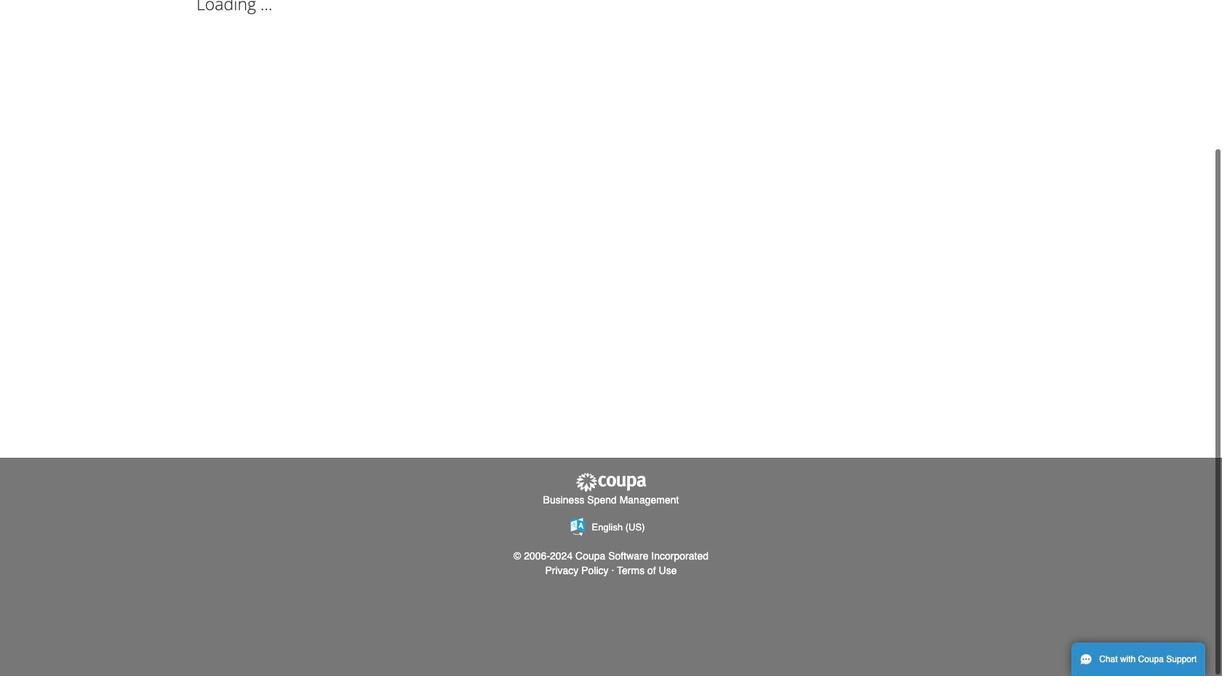Task type: vqa. For each thing, say whether or not it's contained in the screenshot.
Coupa Supplier Portal IMAGE
yes



Task type: describe. For each thing, give the bounding box(es) containing it.
coupa supplier portal image
[[575, 472, 648, 493]]



